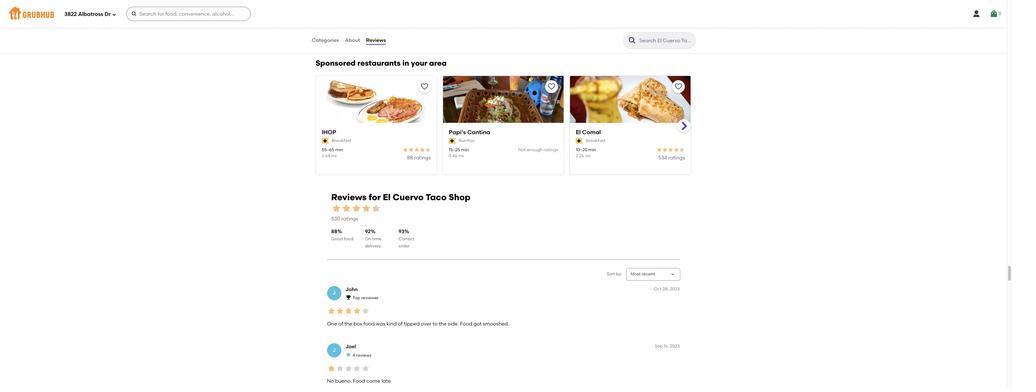 Task type: locate. For each thing, give the bounding box(es) containing it.
0 vertical spatial 2023
[[670, 287, 680, 292]]

mi right 0.46
[[459, 154, 464, 159]]

subscription pass image up 55–65
[[322, 138, 329, 144]]

0 vertical spatial food
[[344, 237, 354, 242]]

0 horizontal spatial food
[[344, 237, 354, 242]]

1 horizontal spatial svg image
[[973, 10, 981, 18]]

0 horizontal spatial the
[[344, 321, 352, 328]]

min down burritos
[[461, 148, 469, 152]]

2 breakfast from the left
[[586, 138, 606, 143]]

0 vertical spatial j
[[333, 290, 336, 297]]

mi inside 10–20 min 2.26 mi
[[586, 154, 591, 159]]

15–25 min 0.46 mi
[[449, 148, 469, 159]]

10–20
[[576, 148, 588, 152]]

the left box
[[344, 321, 352, 328]]

svg image
[[973, 10, 981, 18], [131, 11, 137, 17]]

svg image left 3 "button"
[[973, 10, 981, 18]]

1 subscription pass image from the left
[[322, 138, 329, 144]]

j left 'trophy icon'
[[333, 290, 336, 297]]

1 min from the left
[[335, 148, 343, 152]]

over
[[421, 321, 432, 328]]

mi right 2.26
[[586, 154, 591, 159]]

88 for 88 ratings
[[407, 155, 413, 161]]

1 horizontal spatial food
[[460, 321, 472, 328]]

3 min from the left
[[589, 148, 596, 152]]

Sort by: field
[[631, 272, 655, 278]]

j for john
[[333, 290, 336, 297]]

about button
[[345, 28, 361, 53]]

cantina
[[467, 129, 490, 136]]

one of the box food was kind of tipped over to the side. food got smooshed.
[[327, 321, 509, 328]]

1 horizontal spatial of
[[398, 321, 403, 328]]

save this restaurant button
[[418, 80, 431, 93], [545, 80, 558, 93], [673, 80, 685, 93]]

mi for papi's cantina
[[459, 154, 464, 159]]

bueno.
[[335, 379, 352, 385]]

mi
[[332, 154, 337, 159], [459, 154, 464, 159], [586, 154, 591, 159]]

food inside 88 good food
[[344, 237, 354, 242]]

2023 right 08,
[[670, 287, 680, 292]]

reviews inside reviews button
[[366, 37, 386, 43]]

min inside 15–25 min 0.46 mi
[[461, 148, 469, 152]]

1 horizontal spatial the
[[439, 321, 447, 328]]

categories button
[[311, 28, 339, 53]]

your
[[411, 59, 428, 68]]

0 vertical spatial 88
[[407, 155, 413, 161]]

2 min from the left
[[461, 148, 469, 152]]

3 mi from the left
[[586, 154, 591, 159]]

reviews
[[366, 37, 386, 43], [331, 193, 367, 203]]

mi inside 15–25 min 0.46 mi
[[459, 154, 464, 159]]

2 mi from the left
[[459, 154, 464, 159]]

92
[[365, 229, 371, 235]]

0 vertical spatial reviews
[[366, 37, 386, 43]]

breakfast down ihop
[[332, 138, 352, 143]]

el right "for"
[[383, 193, 391, 203]]

by:
[[616, 272, 622, 277]]

2 subscription pass image from the left
[[576, 138, 583, 144]]

breakfast down comal
[[586, 138, 606, 143]]

save this restaurant image for ihop
[[420, 82, 429, 91]]

1 j from the top
[[333, 290, 336, 297]]

recent
[[642, 272, 655, 277]]

88
[[407, 155, 413, 161], [331, 229, 337, 235]]

530
[[331, 216, 340, 222]]

order
[[399, 244, 410, 249]]

sort
[[607, 272, 615, 277]]

enough
[[527, 148, 543, 152]]

0 horizontal spatial mi
[[332, 154, 337, 159]]

3 save this restaurant button from the left
[[673, 80, 685, 93]]

ratings for 534 ratings
[[669, 155, 685, 161]]

1 vertical spatial 2023
[[670, 344, 680, 349]]

one
[[327, 321, 337, 328]]

joel
[[346, 344, 356, 350]]

0 horizontal spatial el
[[383, 193, 391, 203]]

2 j from the top
[[333, 348, 336, 354]]

good
[[331, 237, 343, 242]]

of
[[339, 321, 343, 328], [398, 321, 403, 328]]

for
[[369, 193, 381, 203]]

1 vertical spatial el
[[383, 193, 391, 203]]

1 horizontal spatial min
[[461, 148, 469, 152]]

food
[[460, 321, 472, 328], [353, 379, 365, 385]]

min inside 10–20 min 2.26 mi
[[589, 148, 596, 152]]

el
[[576, 129, 581, 136], [383, 193, 391, 203]]

el left comal
[[576, 129, 581, 136]]

1 mi from the left
[[332, 154, 337, 159]]

2 horizontal spatial save this restaurant button
[[673, 80, 685, 93]]

svg image right dr
[[131, 11, 137, 17]]

j left joel
[[333, 348, 336, 354]]

min inside 55–65 min 2.64 mi
[[335, 148, 343, 152]]

the
[[344, 321, 352, 328], [439, 321, 447, 328]]

j
[[333, 290, 336, 297], [333, 348, 336, 354]]

1 vertical spatial j
[[333, 348, 336, 354]]

1 horizontal spatial 88
[[407, 155, 413, 161]]

svg image
[[990, 10, 999, 18], [112, 12, 116, 17]]

min for el comal
[[589, 148, 596, 152]]

1 vertical spatial reviews
[[331, 193, 367, 203]]

comal
[[582, 129, 601, 136]]

time
[[372, 237, 382, 242]]

subscription pass image for ihop
[[322, 138, 329, 144]]

smooshed.
[[483, 321, 509, 328]]

food right good
[[344, 237, 354, 242]]

dr
[[105, 11, 111, 17]]

1 breakfast from the left
[[332, 138, 352, 143]]

1 2023 from the top
[[670, 287, 680, 292]]

min right 55–65
[[335, 148, 343, 152]]

3
[[999, 11, 1001, 17]]

88 for 88 good food
[[331, 229, 337, 235]]

1 horizontal spatial subscription pass image
[[576, 138, 583, 144]]

ratings
[[544, 148, 558, 152], [414, 155, 431, 161], [669, 155, 685, 161], [341, 216, 358, 222]]

2 horizontal spatial mi
[[586, 154, 591, 159]]

min for papi's cantina
[[461, 148, 469, 152]]

of right kind
[[398, 321, 403, 328]]

0 horizontal spatial 88
[[331, 229, 337, 235]]

1 horizontal spatial svg image
[[990, 10, 999, 18]]

main navigation navigation
[[0, 0, 1007, 28]]

mi right 2.64
[[332, 154, 337, 159]]

2 2023 from the top
[[670, 344, 680, 349]]

categories
[[312, 37, 339, 43]]

reviews up 530 ratings
[[331, 193, 367, 203]]

mi for el comal
[[586, 154, 591, 159]]

subscription pass image for el comal
[[576, 138, 583, 144]]

ihop link
[[322, 129, 431, 137]]

1 horizontal spatial breakfast
[[586, 138, 606, 143]]

1 vertical spatial food
[[364, 321, 375, 328]]

food left got
[[460, 321, 472, 328]]

88 inside 88 good food
[[331, 229, 337, 235]]

most recent
[[631, 272, 655, 277]]

0 horizontal spatial food
[[353, 379, 365, 385]]

3822 albatross dr
[[64, 11, 111, 17]]

food left came
[[353, 379, 365, 385]]

save this restaurant image
[[420, 82, 429, 91], [548, 82, 556, 91]]

el comal
[[576, 129, 601, 136]]

2 save this restaurant image from the left
[[548, 82, 556, 91]]

ihop
[[322, 129, 336, 136]]

ratings for 88 ratings
[[414, 155, 431, 161]]

0 vertical spatial food
[[460, 321, 472, 328]]

area
[[429, 59, 447, 68]]

4 reviews
[[353, 353, 372, 358]]

the right to on the left of the page
[[439, 321, 447, 328]]

0 horizontal spatial svg image
[[112, 12, 116, 17]]

reviews for reviews
[[366, 37, 386, 43]]

food
[[344, 237, 354, 242], [364, 321, 375, 328]]

star icon image
[[403, 147, 408, 153], [408, 147, 414, 153], [414, 147, 420, 153], [420, 147, 425, 153], [425, 147, 431, 153], [425, 147, 431, 153], [657, 147, 663, 153], [663, 147, 668, 153], [668, 147, 674, 153], [674, 147, 680, 153], [680, 147, 685, 153], [680, 147, 685, 153], [331, 204, 341, 214], [341, 204, 351, 214], [351, 204, 361, 214], [361, 204, 371, 214], [371, 204, 381, 214], [371, 204, 381, 214], [327, 307, 336, 316], [336, 307, 344, 316], [344, 307, 353, 316], [353, 307, 361, 316], [361, 307, 370, 316], [346, 353, 351, 358], [327, 365, 336, 373], [336, 365, 344, 373], [344, 365, 353, 373], [353, 365, 361, 373], [361, 365, 370, 373]]

1 horizontal spatial save this restaurant button
[[545, 80, 558, 93]]

0 horizontal spatial save this restaurant button
[[418, 80, 431, 93]]

save this restaurant button for papi's
[[545, 80, 558, 93]]

ratings right 534
[[669, 155, 685, 161]]

0 horizontal spatial min
[[335, 148, 343, 152]]

reviews for reviews for el cuervo taco shop
[[331, 193, 367, 203]]

1 horizontal spatial mi
[[459, 154, 464, 159]]

1 vertical spatial food
[[353, 379, 365, 385]]

0.46
[[449, 154, 457, 159]]

sponsored
[[316, 59, 356, 68]]

el comal link
[[576, 129, 685, 137]]

reviews up restaurants
[[366, 37, 386, 43]]

2023 for one of the box food was kind of tipped over to the side. food got smooshed.
[[670, 287, 680, 292]]

svg image inside 3 "button"
[[990, 10, 999, 18]]

food right box
[[364, 321, 375, 328]]

1 horizontal spatial save this restaurant image
[[548, 82, 556, 91]]

ratings left 0.46
[[414, 155, 431, 161]]

0 horizontal spatial subscription pass image
[[322, 138, 329, 144]]

0 horizontal spatial of
[[339, 321, 343, 328]]

0 horizontal spatial breakfast
[[332, 138, 352, 143]]

min right 10–20
[[589, 148, 596, 152]]

subscription pass image
[[322, 138, 329, 144], [576, 138, 583, 144]]

subscription pass image up 10–20
[[576, 138, 583, 144]]

subscription pass image
[[449, 138, 456, 144]]

reviews
[[356, 353, 372, 358]]

0 vertical spatial el
[[576, 129, 581, 136]]

Search El Cuervo Taco Shop search field
[[639, 37, 693, 44]]

to
[[433, 321, 438, 328]]

mi for ihop
[[332, 154, 337, 159]]

on
[[365, 237, 371, 242]]

mi inside 55–65 min 2.64 mi
[[332, 154, 337, 159]]

534
[[659, 155, 667, 161]]

1 save this restaurant image from the left
[[420, 82, 429, 91]]

2023 right 16,
[[670, 344, 680, 349]]

ratings right '530'
[[341, 216, 358, 222]]

2 horizontal spatial min
[[589, 148, 596, 152]]

save this restaurant button for el
[[673, 80, 685, 93]]

1 vertical spatial 88
[[331, 229, 337, 235]]

of right one
[[339, 321, 343, 328]]

2023
[[670, 287, 680, 292], [670, 344, 680, 349]]

2 save this restaurant button from the left
[[545, 80, 558, 93]]

534 ratings
[[659, 155, 685, 161]]

top reviewer
[[353, 296, 379, 301]]

0 horizontal spatial save this restaurant image
[[420, 82, 429, 91]]



Task type: describe. For each thing, give the bounding box(es) containing it.
sep 16, 2023
[[655, 344, 680, 349]]

side.
[[448, 321, 459, 328]]

16,
[[664, 344, 669, 349]]

55–65
[[322, 148, 334, 152]]

2.26
[[576, 154, 584, 159]]

trophy icon image
[[346, 295, 351, 301]]

reviews for el cuervo taco shop
[[331, 193, 471, 203]]

albatross
[[78, 11, 103, 17]]

08,
[[663, 287, 669, 292]]

55–65 min 2.64 mi
[[322, 148, 343, 159]]

1 of from the left
[[339, 321, 343, 328]]

taco
[[426, 193, 447, 203]]

10–20 min 2.26 mi
[[576, 148, 596, 159]]

delivery
[[365, 244, 381, 249]]

4
[[353, 353, 355, 358]]

no
[[327, 379, 334, 385]]

came
[[366, 379, 380, 385]]

correct
[[399, 237, 415, 242]]

530 ratings
[[331, 216, 358, 222]]

about
[[345, 37, 360, 43]]

0 horizontal spatial svg image
[[131, 11, 137, 17]]

1 horizontal spatial food
[[364, 321, 375, 328]]

sep
[[655, 344, 663, 349]]

2.64
[[322, 154, 330, 159]]

tipped
[[404, 321, 420, 328]]

papi's cantina
[[449, 129, 490, 136]]

most
[[631, 272, 641, 277]]

93 correct order
[[399, 229, 415, 249]]

j for joel
[[333, 348, 336, 354]]

breakfast for ihop
[[332, 138, 352, 143]]

top
[[353, 296, 360, 301]]

ratings for 530 ratings
[[341, 216, 358, 222]]

2 the from the left
[[439, 321, 447, 328]]

papi's
[[449, 129, 466, 136]]

1 the from the left
[[344, 321, 352, 328]]

oct 08, 2023
[[654, 287, 680, 292]]

2023 for no bueno. food came late
[[670, 344, 680, 349]]

restaurants
[[358, 59, 401, 68]]

breakfast for el comal
[[586, 138, 606, 143]]

box
[[354, 321, 362, 328]]

was
[[376, 321, 386, 328]]

papi's cantina link
[[449, 129, 558, 137]]

cuervo
[[393, 193, 424, 203]]

ratings right enough
[[544, 148, 558, 152]]

caret down icon image
[[670, 272, 676, 278]]

late
[[382, 379, 391, 385]]

3 button
[[990, 7, 1001, 20]]

reviews button
[[366, 28, 386, 53]]

88 good food
[[331, 229, 354, 242]]

shop
[[449, 193, 471, 203]]

got
[[474, 321, 482, 328]]

reviewer
[[361, 296, 379, 301]]

min for ihop
[[335, 148, 343, 152]]

Search for food, convenience, alcohol... search field
[[126, 7, 251, 21]]

1 horizontal spatial el
[[576, 129, 581, 136]]

2 of from the left
[[398, 321, 403, 328]]

1 save this restaurant button from the left
[[418, 80, 431, 93]]

not enough ratings
[[518, 148, 558, 152]]

burritos
[[459, 138, 475, 143]]

3822
[[64, 11, 77, 17]]

kind
[[387, 321, 397, 328]]

save this restaurant image
[[675, 82, 683, 91]]

no bueno. food came late
[[327, 379, 391, 385]]

john
[[346, 287, 358, 293]]

oct
[[654, 287, 662, 292]]

search icon image
[[628, 36, 637, 45]]

papi's cantina logo image
[[443, 76, 564, 136]]

sort by:
[[607, 272, 622, 277]]

15–25
[[449, 148, 460, 152]]

92 on time delivery
[[365, 229, 382, 249]]

not
[[518, 148, 526, 152]]

el comal logo image
[[570, 76, 691, 136]]

save this restaurant image for papi's cantina
[[548, 82, 556, 91]]

88 ratings
[[407, 155, 431, 161]]

sponsored restaurants in your area
[[316, 59, 447, 68]]

in
[[403, 59, 409, 68]]

ihop logo image
[[316, 76, 437, 136]]

93
[[399, 229, 405, 235]]



Task type: vqa. For each thing, say whether or not it's contained in the screenshot.
Sausage Sandwich
no



